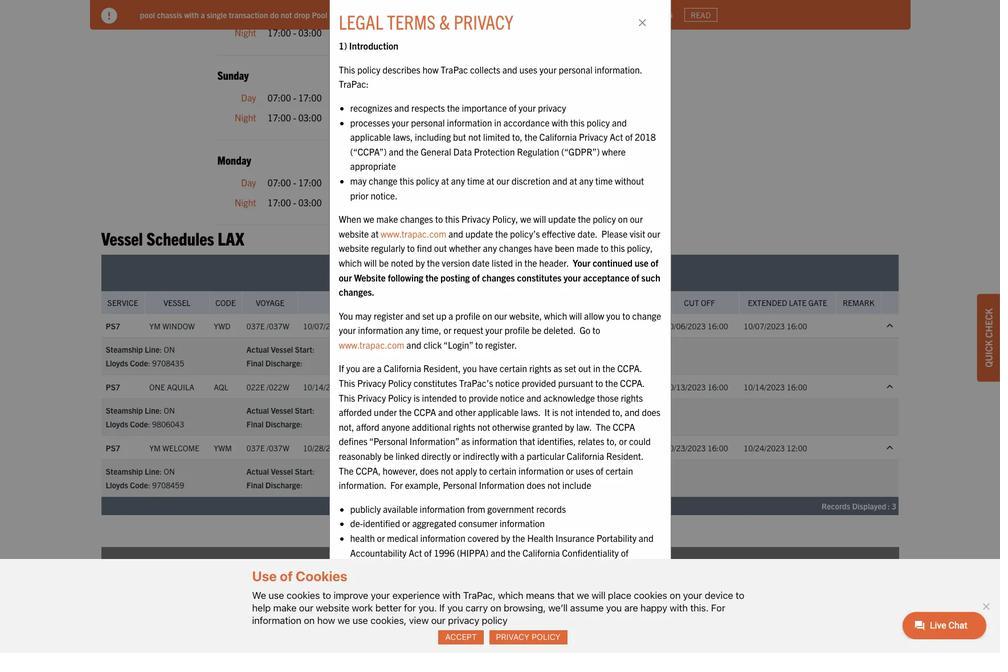 Task type: locate. For each thing, give the bounding box(es) containing it.
2 horizontal spatial privacy
[[568, 576, 596, 588]]

this
[[571, 117, 585, 128], [400, 175, 414, 186], [445, 213, 460, 225], [611, 243, 625, 254]]

to, up resident.
[[607, 436, 617, 447]]

browsing,
[[504, 603, 546, 614]]

1 vertical spatial use
[[269, 590, 284, 601]]

10/02/2023 up 'register.'
[[461, 321, 503, 331]]

port up personal
[[461, 467, 476, 477]]

10/18/2023 07:00
[[461, 443, 525, 453], [559, 443, 623, 453]]

have
[[535, 243, 553, 254], [479, 363, 498, 374]]

1 vertical spatial privacy
[[568, 576, 596, 588]]

exit
[[387, 9, 399, 20]]

personal inside publicly available information from government records de-identified or aggregated consumer information health or medical information covered by the health insurance portability and accountability act of 1996 (hippa) and the california confidentiality of medical information act (cmia or clinical trial information, or personal information covered by certain sector-specific privacy laws, including the fair credit report act (frca), gramm-leach-bliley act (glba) or the the california information privacy act (fipa).
[[350, 576, 384, 588]]

10/18/2023 inside port rotation : oak hkg spr lll hcm yti bus lax open receiving : 10/18/2023 07:00
[[520, 480, 561, 491]]

policy up the please
[[593, 213, 616, 225]]

be inside the you may register and set up a profile on our website, which will allow you to change your information any time, or request your profile be deleted.
[[532, 325, 542, 336]]

bus down resident.
[[610, 467, 626, 477]]

1 vertical spatial ym
[[149, 443, 161, 453]]

3
[[892, 501, 897, 512]]

voyage
[[256, 298, 285, 308]]

2 port from the top
[[461, 406, 476, 416]]

2 time from the left
[[596, 175, 613, 186]]

this for this policy describes how trapac collects and uses your personal information. trapac:
[[339, 64, 355, 75]]

health
[[528, 533, 554, 544]]

11/03/2023
[[382, 443, 424, 453]]

oak inside port rotation : oak hkg spr lll hcm yti bus lax open receiving : 10/18/2023 07:00
[[512, 467, 527, 477]]

10/14/2023 for 10/14/2023 16:00
[[744, 382, 785, 392]]

3 lll from the top
[[564, 467, 576, 477]]

0 horizontal spatial ccpa
[[414, 407, 437, 418]]

vessel for steamship line : on lloyds code : 9708459
[[271, 467, 293, 477]]

1 port from the top
[[461, 345, 476, 355]]

hkg for 10/09/2023
[[529, 406, 545, 416]]

1 10/18/2023 07:00 from the left
[[461, 443, 525, 453]]

1 vertical spatial rights
[[621, 392, 643, 404]]

1 10/07/2023 from the left
[[303, 321, 344, 331]]

07:00 inside the port rotation : oak hkg spr lll hcm yti bus lax open receiving : 10/02/2023 07:00
[[563, 358, 584, 369]]

information. inside this policy describes how trapac collects and uses your personal information. trapac:
[[595, 64, 643, 75]]

2 ym from the top
[[149, 443, 161, 453]]

in
[[357, 9, 363, 20], [495, 117, 502, 128], [515, 257, 523, 269], [594, 363, 601, 374]]

this inside when we make changes to this privacy policy, we will update the policy on our website at
[[445, 213, 460, 225]]

1 vertical spatial trapac
[[349, 558, 403, 581]]

0 vertical spatial 037e    /037w
[[247, 321, 290, 331]]

18:00 for 11/03/2023 18:00
[[425, 443, 446, 453]]

10/24/2023 12:00
[[744, 443, 808, 453]]

1 bus from the top
[[610, 345, 626, 355]]

rights inside "it is not intended to, and does not, afford anyone additional rights not otherwise granted by law."
[[453, 421, 476, 433]]

0 vertical spatial set
[[423, 310, 435, 321]]

of inside use of cookies we use cookies to improve your experience with trapac, which means that we will place cookies on your device to help make our website work better for you. if you carry on browsing, we'll assume you are happy with this. for information on how we use cookies, view our privacy policy
[[280, 569, 293, 585]]

3 night from the top
[[235, 197, 256, 208]]

1 yti from the top
[[597, 345, 608, 355]]

1 horizontal spatial are
[[625, 603, 639, 614]]

2 yti from the top
[[597, 406, 608, 416]]

except
[[469, 177, 495, 188]]

time down 10/16/2023
[[596, 175, 613, 186]]

1 vertical spatial ps7
[[106, 382, 120, 392]]

10/09/2023 inside port rotation : oak hkg spr lll hcm yti bus lax open receiving : 10/09/2023 07:00
[[520, 419, 561, 430]]

1 vertical spatial discharge
[[266, 419, 301, 430]]

1 vertical spatial on
[[164, 406, 175, 416]]

oak down the you may register and set up a profile on our website, which will allow you to change your information any time, or request your profile be deleted.
[[512, 345, 527, 355]]

to up the those
[[596, 378, 604, 389]]

10/28/2023
[[303, 443, 344, 453]]

hkg for 10/02/2023
[[529, 345, 545, 355]]

1 vertical spatial changes
[[499, 243, 532, 254]]

2 /037w from the top
[[267, 443, 290, 453]]

hcm inside the port rotation : oak hkg spr lll hcm yti bus lax open receiving : 10/02/2023 07:00
[[578, 345, 595, 355]]

3 lloyds from the top
[[106, 480, 128, 491]]

policy inside use of cookies we use cookies to improve your experience with trapac, which means that we will place cookies on your device to help make our website work better for you. if you carry on browsing, we'll assume you are happy with this. for information on how we use cookies, view our privacy policy
[[482, 615, 508, 627]]

07:00 inside port rotation : oak hkg spr lll hcm yti bus lax open receiving : 10/18/2023 07:00
[[563, 480, 584, 491]]

0 vertical spatial spr
[[547, 345, 562, 355]]

0 vertical spatial applicable
[[350, 131, 391, 143]]

rights inside this privacy policy constitutes trapac's notice provided pursuant to the ccpa. this privacy policy is intended to provide notice and acknowledge those rights afforded under the ccpa and other applicable laws.
[[621, 392, 643, 404]]

1 rotation from the top
[[478, 345, 508, 355]]

3 start from the top
[[295, 467, 313, 477]]

1 horizontal spatial including
[[620, 576, 656, 588]]

lll inside port rotation : oak hkg spr lll hcm yti bus lax open receiving : 10/18/2023 07:00
[[564, 467, 576, 477]]

information down cookies,
[[356, 629, 401, 641]]

2 vertical spatial 17:00 - 03:00
[[268, 197, 322, 208]]

steamship line : on lloyds code : 9708435
[[106, 345, 184, 369]]

policy inside when we make changes to this privacy policy, we will update the policy on our website at
[[593, 213, 616, 225]]

1 chassis from the left
[[157, 9, 182, 20]]

2 horizontal spatial use
[[635, 257, 649, 269]]

open automation only
[[333, 6, 420, 18]]

on up 9708435
[[164, 345, 175, 355]]

no image
[[981, 601, 992, 612]]

port for port rotation : oak hkg spr lll hcm yti bus lax open receiving : 10/18/2023 07:00
[[461, 467, 476, 477]]

full for open full gate and yard no flips
[[356, 197, 370, 208]]

2 vertical spatial steamship
[[106, 467, 143, 477]]

0 vertical spatial ccpa
[[414, 407, 437, 418]]

that inside the ccpa defines "personal information" as information that identifies, relates to, or could reasonably be linked directly or indirectly with a particular california resident.
[[520, 436, 536, 447]]

10/06/2023 16:00
[[665, 321, 729, 331]]

1 vertical spatial day
[[241, 92, 256, 103]]

rotation down the provide
[[478, 406, 508, 416]]

2 final from the top
[[247, 419, 264, 430]]

3 line from the top
[[145, 467, 160, 477]]

1 receiving from the top
[[482, 358, 516, 369]]

0 vertical spatial 18:00
[[425, 382, 446, 392]]

will inside use of cookies we use cookies to improve your experience with trapac, which means that we will place cookies on your device to help make our website work better for you. if you carry on browsing, we'll assume you are happy with this. for information on how we use cookies, view our privacy policy
[[592, 590, 606, 601]]

2 vertical spatial port
[[461, 467, 476, 477]]

how right describes
[[423, 64, 439, 75]]

1 vertical spatial personal
[[411, 117, 445, 128]]

3 final from the top
[[247, 480, 264, 491]]

information up but
[[447, 117, 492, 128]]

apply
[[456, 465, 477, 477]]

to left find on the left top
[[407, 243, 415, 254]]

your down only
[[564, 272, 581, 283]]

aquila
[[167, 382, 194, 392]]

code inside the steamship line : on lloyds code : 9806043
[[130, 419, 148, 430]]

www.trapac.com down register
[[339, 339, 405, 351]]

1 ps7 from the top
[[106, 321, 120, 331]]

changes down no
[[400, 213, 433, 225]]

personal
[[559, 64, 593, 75], [411, 117, 445, 128], [350, 576, 384, 588]]

cookies,
[[371, 615, 407, 627]]

you right allow
[[607, 310, 621, 321]]

0 vertical spatial does
[[642, 407, 661, 418]]

ps7 down the steamship line : on lloyds code : 9806043
[[106, 443, 120, 453]]

2 spr from the top
[[547, 406, 562, 416]]

2 on from the top
[[164, 406, 175, 416]]

0 horizontal spatial change
[[369, 175, 398, 186]]

or down "identified"
[[377, 533, 385, 544]]

during
[[497, 177, 522, 188]]

information inside the information that trapac collects, uses, and discloses relating to california residents covered by the ccpa may vary depending on our relationship o ×
[[356, 629, 401, 641]]

additional
[[412, 421, 451, 433]]

solid image
[[101, 8, 117, 24]]

act up you.
[[437, 591, 450, 602]]

2 ps7 from the top
[[106, 382, 120, 392]]

04:00 for 10/14/2023 04:00
[[346, 382, 367, 392]]

on for steamship line : on lloyds code : 9708435
[[164, 345, 175, 355]]

2 vertical spatial night
[[235, 197, 256, 208]]

vessel schedules lax
[[101, 227, 244, 249]]

ps7 for one aquila
[[106, 382, 120, 392]]

1 horizontal spatial which
[[498, 590, 524, 601]]

3 on from the top
[[164, 467, 175, 477]]

"login"
[[444, 339, 474, 351]]

general
[[421, 146, 452, 157]]

information down experience
[[390, 606, 436, 617]]

on
[[164, 345, 175, 355], [164, 406, 175, 416], [164, 467, 175, 477]]

18:00 for 10/20/2023 18:00
[[425, 382, 446, 392]]

2 17:00 - 03:00 from the top
[[268, 112, 322, 123]]

under left relative
[[475, 9, 495, 20]]

steamship inside the steamship line : on lloyds code : 9806043
[[106, 406, 143, 416]]

1 lll from the top
[[564, 345, 576, 355]]

0 horizontal spatial out
[[434, 243, 447, 254]]

1 vertical spatial ccpa.
[[621, 378, 645, 389]]

9806043
[[152, 419, 184, 430]]

the for the ccpa defines "personal information" as information that identifies, relates to, or could reasonably be linked directly or indirectly with a particular california resident.
[[596, 421, 611, 433]]

lloyds for steamship line : on lloyds code : 9708435
[[106, 358, 128, 369]]

use
[[252, 569, 277, 585]]

as inside the ccpa defines "personal information" as information that identifies, relates to, or could reasonably be linked directly or indirectly with a particular california resident.
[[462, 436, 470, 447]]

3 rotation from the top
[[478, 467, 508, 477]]

set left up
[[423, 310, 435, 321]]

yti
[[597, 345, 608, 355], [597, 406, 608, 416], [597, 467, 608, 477]]

to
[[436, 213, 443, 225], [407, 243, 415, 254], [601, 243, 609, 254], [519, 275, 526, 285], [623, 310, 631, 321], [593, 325, 601, 336], [476, 339, 483, 351], [596, 378, 604, 389], [459, 392, 467, 404], [479, 465, 487, 477], [323, 590, 331, 601], [736, 590, 745, 601], [595, 629, 603, 641]]

does up example,
[[420, 465, 439, 477]]

final for 9806043
[[247, 419, 264, 430]]

the down reasonably at the left bottom
[[339, 465, 354, 477]]

1 horizontal spatial 10/02/2023 07:00
[[559, 321, 623, 331]]

rotation for : 10/02/2023 07:00
[[478, 345, 508, 355]]

oak
[[512, 345, 527, 355], [512, 406, 527, 416], [512, 467, 527, 477]]

0 vertical spatial is
[[414, 392, 420, 404]]

make right help
[[273, 603, 297, 614]]

full up the prior
[[356, 177, 370, 188]]

chassis
[[157, 9, 182, 20], [329, 9, 355, 20], [448, 9, 473, 20]]

is inside this privacy policy constitutes trapac's notice provided pursuant to the ccpa. this privacy policy is intended to provide notice and acknowledge those rights afforded under the ccpa and other applicable laws.
[[414, 392, 420, 404]]

07:00 inside port rotation : oak hkg spr lll hcm yti bus lax open receiving : 10/09/2023 07:00
[[563, 419, 584, 430]]

place
[[608, 590, 632, 601]]

1 horizontal spatial information.
[[595, 64, 643, 75]]

out
[[434, 243, 447, 254], [579, 363, 592, 374]]

lll for 10/09/2023
[[564, 406, 576, 416]]

ym left window on the left of page
[[149, 321, 161, 331]]

trapac left collects
[[441, 64, 468, 75]]

lll inside the port rotation : oak hkg spr lll hcm yti bus lax open receiving : 10/02/2023 07:00
[[564, 345, 576, 355]]

ccpa. left 10/13/2023
[[621, 378, 645, 389]]

privacy inside recognizes and respects the importance of your privacy processes your personal information in accordance with this policy and applicable laws, including but not limited to, the california privacy act of 2018 ("ccpa") and the general data protection regulation ("gdpr") where appropriate may change this policy at any time at our discretion and at any time without prior notice.
[[579, 131, 608, 143]]

0 vertical spatial ps7
[[106, 321, 120, 331]]

2 vertical spatial lll
[[564, 467, 576, 477]]

the inside when we make changes to this privacy policy, we will update the policy on our website at
[[578, 213, 591, 225]]

start for steamship line : on lloyds code : 9806043
[[295, 406, 313, 416]]

1 final from the top
[[247, 358, 264, 369]]

2 vertical spatial final
[[247, 480, 264, 491]]

spr for 10/09/2023
[[547, 406, 562, 416]]

2 vertical spatial on
[[164, 467, 175, 477]]

accordance
[[504, 117, 550, 128]]

0 horizontal spatial under
[[374, 407, 397, 418]]

trapac down view
[[421, 629, 449, 641]]

bus for port rotation : oak hkg spr lll hcm yti bus lax open receiving : 10/18/2023 07:00
[[610, 467, 626, 477]]

1 vertical spatial yti
[[597, 406, 608, 416]]

not down directly
[[441, 465, 454, 477]]

0 vertical spatial laws,
[[393, 131, 413, 143]]

2 vertical spatial actual
[[247, 467, 269, 477]]

with left single
[[184, 9, 199, 20]]

are
[[363, 363, 375, 374], [625, 603, 639, 614]]

2 vertical spatial gate
[[809, 298, 828, 308]]

ccpa down accept
[[437, 644, 459, 654]]

read
[[691, 10, 711, 20]]

code for steamship line : on lloyds code : 9708459
[[130, 480, 148, 491]]

1 vertical spatial final
[[247, 419, 264, 430]]

1 vertical spatial profile
[[505, 325, 530, 336]]

10/02/2023 07:00 up 'register.'
[[461, 321, 525, 331]]

2 10/02/2023 07:00 from the left
[[559, 321, 623, 331]]

terminal
[[527, 261, 557, 272], [504, 558, 575, 581]]

personal down number
[[559, 64, 593, 75]]

1 night from the top
[[235, 27, 256, 38]]

day
[[241, 6, 256, 18], [241, 92, 256, 103], [241, 177, 256, 188]]

and left click
[[407, 339, 422, 351]]

1 vertical spatial information
[[384, 562, 429, 573]]

/ left pop40
[[614, 9, 616, 20]]

1 ym from the top
[[149, 321, 161, 331]]

a inside the you may register and set up a profile on our website, which will allow you to change your information any time, or request your profile be deleted.
[[449, 310, 454, 321]]

click
[[424, 339, 442, 351]]

health
[[350, 533, 375, 544]]

los
[[407, 558, 434, 581]]

10/02/2023 up provided
[[520, 358, 561, 369]]

website inside when we make changes to this privacy policy, we will update the policy on our website at
[[339, 228, 369, 239]]

intended up law.
[[576, 407, 611, 418]]

receiving for : 10/02/2023 07:00
[[482, 358, 516, 369]]

laws, inside publicly available information from government records de-identified or aggregated consumer information health or medical information covered by the health insurance portability and accountability act of 1996 (hippa) and the california confidentiality of medical information act (cmia or clinical trial information, or personal information covered by certain sector-specific privacy laws, including the fair credit report act (frca), gramm-leach-bliley act (glba) or the the california information privacy act (fipa).
[[598, 576, 618, 588]]

may
[[350, 175, 367, 186], [355, 310, 372, 321], [461, 644, 478, 654]]

022e    /022w
[[247, 382, 290, 392]]

final
[[247, 358, 264, 369], [247, 419, 264, 430], [247, 480, 264, 491]]

any down www.trapac.com and update the policy's effective date.
[[483, 243, 497, 254]]

2 actual from the top
[[247, 406, 269, 416]]

2 horizontal spatial covered
[[468, 533, 499, 544]]

bus inside port rotation : oak hkg spr lll hcm yti bus lax open receiving : 10/18/2023 07:00
[[610, 467, 626, 477]]

our up changes.
[[339, 272, 352, 283]]

0 horizontal spatial applicable
[[350, 131, 391, 143]]

code inside the steamship line : on lloyds code : 9708435
[[130, 358, 148, 369]]

2 10/07/2023 from the left
[[744, 321, 785, 331]]

1 vertical spatial 18:00
[[425, 443, 446, 453]]

privacy inside publicly available information from government records de-identified or aggregated consumer information health or medical information covered by the health insurance portability and accountability act of 1996 (hippa) and the california confidentiality of medical information act (cmia or clinical trial information, or personal information covered by certain sector-specific privacy laws, including the fair credit report act (frca), gramm-leach-bliley act (glba) or the the california information privacy act (fipa).
[[438, 606, 466, 617]]

line for 9806043
[[145, 406, 160, 416]]

and inside "go to www.trapac.com and click "login" to register."
[[407, 339, 422, 351]]

1 horizontal spatial how
[[423, 64, 439, 75]]

may inside recognizes and respects the importance of your privacy processes your personal information in accordance with this policy and applicable laws, including but not limited to, the california privacy act of 2018 ("ccpa") and the general data protection regulation ("gdpr") where appropriate may change this policy at any time at our discretion and at any time without prior notice.
[[350, 175, 367, 186]]

16:00 for 10/13/2023 16:00
[[708, 382, 729, 392]]

information,
[[531, 562, 579, 573]]

our down cookies
[[299, 603, 314, 614]]

2 037e    /037w from the top
[[247, 443, 290, 453]]

1 line from the top
[[145, 345, 160, 355]]

line inside the steamship line : on lloyds code : 9806043
[[145, 406, 160, 416]]

it
[[545, 407, 550, 418]]

1 vertical spatial www.trapac.com link
[[339, 339, 405, 351]]

rotation up for example, personal information does not include
[[478, 467, 508, 477]]

gate for -
[[372, 177, 391, 188]]

the inside the information that trapac collects, uses, and discloses relating to california residents covered by the ccpa may vary depending on our relationship o ×
[[422, 644, 435, 654]]

to inside service(s): all | line: | local terminal only date range: 10/10/2023 to 11/10/2023
[[519, 275, 526, 285]]

3 day from the top
[[241, 177, 256, 188]]

3 actual from the top
[[247, 467, 269, 477]]

0 vertical spatial are
[[363, 363, 375, 374]]

2 vertical spatial changes
[[482, 272, 515, 283]]

actual for steamship line : on lloyds code : 9708435
[[247, 345, 269, 355]]

2018
[[635, 131, 656, 143]]

is
[[414, 392, 420, 404], [553, 407, 559, 418]]

are down place
[[625, 603, 639, 614]]

lax for port rotation : oak hkg spr lll hcm yti bus lax open receiving : 10/02/2023 07:00
[[628, 345, 641, 355]]

any
[[451, 175, 465, 186], [580, 175, 594, 186], [483, 243, 497, 254], [406, 325, 420, 336]]

3 bus from the top
[[610, 467, 626, 477]]

open down 'other'
[[461, 419, 480, 430]]

our inside when we make changes to this privacy policy, we will update the policy on our website at
[[630, 213, 643, 225]]

oak for 10/18/2023
[[512, 467, 527, 477]]

may up the prior
[[350, 175, 367, 186]]

2 hkg from the top
[[529, 406, 545, 416]]

rotation inside port rotation : oak hkg spr lll hcm yti bus lax open receiving : 10/09/2023 07:00
[[478, 406, 508, 416]]

3 oak from the top
[[512, 467, 527, 477]]

1 actual from the top
[[247, 345, 269, 355]]

spr inside port rotation : oak hkg spr lll hcm yti bus lax open receiving : 10/18/2023 07:00
[[547, 467, 562, 477]]

1 vertical spatial uses
[[576, 465, 594, 477]]

and inside the you may register and set up a profile on our website, which will allow you to change your information any time, or request your profile be deleted.
[[406, 310, 421, 321]]

2 day from the top
[[241, 92, 256, 103]]

1 horizontal spatial pool
[[431, 9, 446, 20]]

2 vertical spatial which
[[498, 590, 524, 601]]

the inside your continued use of our website following the posting of changes constitutes your acceptance of such changes.
[[426, 272, 439, 283]]

gramm-
[[486, 591, 518, 602]]

10/28/2023 04:00
[[303, 443, 367, 453]]

including up place
[[620, 576, 656, 588]]

0 vertical spatial may
[[350, 175, 367, 186]]

is inside "it is not intended to, and does not, afford anyone additional rights not otherwise granted by law."
[[553, 407, 559, 418]]

www.trapac.com up find on the left top
[[381, 228, 447, 239]]

0 vertical spatial update
[[549, 213, 576, 225]]

made
[[577, 243, 599, 254]]

2 steamship from the top
[[106, 406, 143, 416]]

that up we'll
[[558, 590, 575, 601]]

0 vertical spatial this
[[339, 64, 355, 75]]

policy up where
[[587, 117, 610, 128]]

one aquila
[[149, 382, 194, 392]]

/037w for 10/07/2023 04:00
[[267, 321, 290, 331]]

on inside the you may register and set up a profile on our website, which will allow you to change your information any time, or request your profile be deleted.
[[483, 310, 493, 321]]

3 17:00 - 03:00 from the top
[[268, 197, 322, 208]]

make inside use of cookies we use cookies to improve your experience with trapac, which means that we will place cookies on your device to help make our website work better for you. if you carry on browsing, we'll assume you are happy with this. for information on how we use cookies, view our privacy policy
[[273, 603, 297, 614]]

lloyds inside steamship line : on lloyds code : 9708459
[[106, 480, 128, 491]]

1 horizontal spatial is
[[553, 407, 559, 418]]

actual vessel start : final discharge : for : 9708435
[[247, 345, 315, 369]]

night down monday
[[235, 197, 256, 208]]

open inside the port rotation : oak hkg spr lll hcm yti bus lax open receiving : 10/02/2023 07:00
[[461, 358, 480, 369]]

update
[[549, 213, 576, 225], [466, 228, 494, 239]]

hcm up include in the right of the page
[[578, 467, 595, 477]]

with
[[184, 9, 199, 20], [401, 9, 416, 20], [552, 117, 569, 128], [502, 451, 518, 462], [443, 590, 461, 601], [670, 603, 688, 614]]

1 horizontal spatial cookies
[[634, 590, 668, 601]]

1 vertical spatial rotation
[[478, 406, 508, 416]]

2 vertical spatial receiving
[[482, 480, 516, 491]]

0 vertical spatial website
[[339, 228, 369, 239]]

the inside the ccpa defines "personal information" as information that identifies, relates to, or could reasonably be linked directly or indirectly with a particular california resident.
[[596, 421, 611, 433]]

1 hkg from the top
[[529, 345, 545, 355]]

hkg for 10/18/2023
[[529, 467, 545, 477]]

yti inside port rotation : oak hkg spr lll hcm yti bus lax open receiving : 10/18/2023 07:00
[[597, 467, 608, 477]]

on inside steamship line : on lloyds code : 9708459
[[164, 467, 175, 477]]

0 vertical spatial /037w
[[267, 321, 290, 331]]

our up visit
[[630, 213, 643, 225]]

accountability
[[350, 547, 407, 559]]

policy's
[[510, 228, 540, 239]]

1 yard from the top
[[409, 177, 427, 188]]

1 vertical spatial actual
[[247, 406, 269, 416]]

10/18/2023 07:00 down otherwise
[[461, 443, 525, 453]]

yard left no
[[409, 197, 427, 208]]

0 vertical spatial rotation
[[478, 345, 508, 355]]

will up go
[[570, 310, 583, 321]]

line inside the steamship line : on lloyds code : 9708435
[[145, 345, 160, 355]]

0 horizontal spatial how
[[317, 615, 335, 627]]

intended inside "it is not intended to, and does not, afford anyone additional rights not otherwise granted by law."
[[576, 407, 611, 418]]

closed down the trapac:
[[333, 112, 360, 123]]

will inside please visit our website regularly to find out whether any changes have been made to this policy, which will be noted by the version date listed in the header.
[[364, 257, 377, 269]]

information
[[447, 117, 492, 128], [358, 325, 404, 336], [473, 436, 518, 447], [519, 465, 564, 477], [420, 503, 465, 515], [500, 518, 545, 529], [421, 533, 466, 544], [386, 576, 432, 588], [252, 615, 302, 627], [356, 629, 401, 641]]

3 actual vessel start : final discharge : from the top
[[247, 467, 315, 491]]

3 hcm from the top
[[578, 467, 595, 477]]

1 18:00 from the top
[[425, 382, 446, 392]]

10/20/2023
[[382, 382, 424, 392]]

2 bus from the top
[[610, 406, 626, 416]]

of down portability
[[621, 547, 629, 559]]

3 port from the top
[[461, 467, 476, 477]]

yard
[[365, 9, 380, 20]]

0 horizontal spatial constitutes
[[414, 378, 457, 389]]

2 vertical spatial bus
[[610, 467, 626, 477]]

to inside the you may register and set up a profile on our website, which will allow you to change your information any time, or request your profile be deleted.
[[623, 310, 631, 321]]

this up whether
[[445, 213, 460, 225]]

www.trapac.com inside "go to www.trapac.com and click "login" to register."
[[339, 339, 405, 351]]

3 steamship from the top
[[106, 467, 143, 477]]

ywd
[[214, 321, 231, 331]]

update inside when we make changes to this privacy policy, we will update the policy on our website at
[[549, 213, 576, 225]]

2 actual vessel start : final discharge : from the top
[[247, 406, 315, 430]]

start down 10/28/2023 at bottom
[[295, 467, 313, 477]]

trapac,
[[464, 590, 496, 601]]

10/07/2023 for 10/07/2023 16:00
[[744, 321, 785, 331]]

receiving for : 10/09/2023 07:00
[[482, 419, 516, 430]]

lax for port rotation : oak hkg spr lll hcm yti bus lax open receiving : 10/18/2023 07:00
[[628, 467, 641, 477]]

/037w for 10/28/2023 04:00
[[267, 443, 290, 453]]

2 vertical spatial 07:00 - 17:00
[[268, 177, 322, 188]]

line up 9806043
[[145, 406, 160, 416]]

1 horizontal spatial change
[[633, 310, 662, 321]]

ps7 down service
[[106, 321, 120, 331]]

2 yard from the top
[[409, 197, 427, 208]]

0 horizontal spatial pool
[[140, 9, 155, 20]]

1 horizontal spatial that
[[520, 436, 536, 447]]

policy inside this policy describes how trapac collects and uses your personal information. trapac:
[[358, 64, 381, 75]]

1 vertical spatial intended
[[576, 407, 611, 418]]

will inside the you may register and set up a profile on our website, which will allow you to change your information any time, or request your profile be deleted.
[[570, 310, 583, 321]]

1 pool from the left
[[140, 9, 155, 20]]

publicly available information from government records de-identified or aggregated consumer information health or medical information covered by the health insurance portability and accountability act of 1996 (hippa) and the california confidentiality of medical information act (cmia or clinical trial information, or personal information covered by certain sector-specific privacy laws, including the fair credit report act (frca), gramm-leach-bliley act (glba) or the the california information privacy act (fipa).
[[350, 503, 656, 617]]

0 vertical spatial lll
[[564, 345, 576, 355]]

1 vertical spatial 037e
[[247, 443, 265, 453]]

or up include in the right of the page
[[566, 465, 574, 477]]

clinical
[[484, 562, 512, 573]]

receiving down this privacy policy constitutes trapac's notice provided pursuant to the ccpa. this privacy policy is intended to provide notice and acknowledge those rights afforded under the ccpa and other applicable laws.
[[482, 419, 516, 430]]

port
[[461, 345, 476, 355], [461, 406, 476, 416], [461, 467, 476, 477]]

ccpa.
[[618, 363, 642, 374], [621, 378, 645, 389]]

1 037e    /037w from the top
[[247, 321, 290, 331]]

1 vertical spatial gate
[[372, 197, 391, 208]]

will up policy's
[[534, 213, 547, 225]]

1 / from the left
[[614, 9, 616, 20]]

|
[[480, 261, 482, 272], [503, 261, 505, 272]]

hkg down particular
[[529, 467, 545, 477]]

2 04:00 from the top
[[346, 382, 367, 392]]

to down request
[[476, 339, 483, 351]]

profile
[[456, 310, 481, 321], [505, 325, 530, 336]]

constitutes inside your continued use of our website following the posting of changes constitutes your acceptance of such changes.
[[517, 272, 562, 283]]

0 vertical spatial closed
[[333, 27, 360, 38]]

1 vertical spatial that
[[558, 590, 575, 601]]

yard
[[409, 177, 427, 188], [409, 197, 427, 208]]

2 chassis from the left
[[329, 9, 355, 20]]

3 receiving from the top
[[482, 480, 516, 491]]

this for this privacy policy constitutes trapac's notice provided pursuant to the ccpa. this privacy policy is intended to provide notice and acknowledge those rights afforded under the ccpa and other applicable laws.
[[339, 378, 355, 389]]

1 vertical spatial how
[[317, 615, 335, 627]]

information inside use of cookies we use cookies to improve your experience with trapac, which means that we will place cookies on your device to help make our website work better for you. if you carry on browsing, we'll assume you are happy with this. for information on how we use cookies, view our privacy policy
[[252, 615, 302, 627]]

profile down website,
[[505, 325, 530, 336]]

information. inside the ccpa, however, does not apply to certain information or uses of certain information.
[[339, 480, 386, 491]]

line for 9708459
[[145, 467, 160, 477]]

trapac's
[[460, 378, 494, 389]]

not right but
[[469, 131, 481, 143]]

changes inside your continued use of our website following the posting of changes constitutes your acceptance of such changes.
[[482, 272, 515, 283]]

3 07:00 - 17:00 from the top
[[268, 177, 322, 188]]

2 discharge from the top
[[266, 419, 301, 430]]

10/07/2023 for 10/07/2023 04:00
[[303, 321, 344, 331]]

uses up include in the right of the page
[[576, 465, 594, 477]]

ccpa inside this privacy policy constitutes trapac's notice provided pursuant to the ccpa. this privacy policy is intended to provide notice and acknowledge those rights afforded under the ccpa and other applicable laws.
[[414, 407, 437, 418]]

as up the indirectly
[[462, 436, 470, 447]]

2 vertical spatial lloyds
[[106, 480, 128, 491]]

the inside the information that trapac collects, uses, and discloses relating to california residents covered by the ccpa may vary depending on our relationship o ×
[[339, 629, 354, 641]]

regularly
[[371, 243, 405, 254]]

0 vertical spatial night
[[235, 27, 256, 38]]

website inside use of cookies we use cookies to improve your experience with trapac, which means that we will place cookies on your device to help make our website work better for you. if you carry on browsing, we'll assume you are happy with this. for information on how we use cookies, view our privacy policy
[[316, 603, 350, 614]]

1 steamship from the top
[[106, 345, 143, 355]]

2 10/18/2023 07:00 from the left
[[559, 443, 623, 453]]

2 18:00 from the top
[[425, 443, 446, 453]]

1 vertical spatial if
[[440, 603, 445, 614]]

start for steamship line : on lloyds code : 9708459
[[295, 467, 313, 477]]

in up 'limited'
[[495, 117, 502, 128]]

1 full from the top
[[356, 177, 370, 188]]

a right up
[[449, 310, 454, 321]]

1 horizontal spatial 10/09/2023 07:00
[[559, 382, 623, 392]]

only
[[559, 261, 575, 272]]

2 vertical spatial does
[[527, 480, 546, 491]]

otherwise
[[493, 421, 531, 433]]

1 /037w from the top
[[267, 321, 290, 331]]

privacy up the collects,
[[448, 615, 480, 627]]

night for monday
[[235, 197, 256, 208]]

3 04:00 from the top
[[346, 443, 367, 453]]

yti down resident.
[[597, 467, 608, 477]]

1 04:00 from the top
[[346, 321, 367, 331]]

0 horizontal spatial 10/09/2023 07:00
[[461, 382, 525, 392]]

full for open full gate and yard -  yes flips except during the hours of 1000-1200
[[356, 177, 370, 188]]

quick check
[[984, 309, 995, 368]]

spr inside port rotation : oak hkg spr lll hcm yti bus lax open receiving : 10/09/2023 07:00
[[547, 406, 562, 416]]

0 vertical spatial 07:00 - 17:00
[[268, 6, 322, 18]]

2 07:00 - 17:00 from the top
[[268, 92, 322, 103]]

port rotation : oak hkg spr lll hcm yti bus lax open receiving : 10/18/2023 07:00
[[461, 467, 641, 491]]

3 hkg from the top
[[529, 467, 545, 477]]

following
[[388, 272, 424, 283]]

laws, down respects
[[393, 131, 413, 143]]

to down the indirectly
[[479, 465, 487, 477]]

linked
[[396, 451, 420, 462]]

not,
[[339, 421, 354, 433]]

privacy up accordance
[[538, 102, 567, 113]]

or
[[444, 325, 452, 336], [620, 436, 627, 447], [453, 451, 461, 462], [566, 465, 574, 477], [403, 518, 410, 529], [377, 533, 385, 544], [474, 562, 482, 573], [581, 562, 589, 573], [614, 591, 622, 602]]

on inside the steamship line : on lloyds code : 9708435
[[164, 345, 175, 355]]

lll for 10/18/2023
[[564, 467, 576, 477]]

overview
[[579, 558, 652, 581]]

you up 10/14/2023 04:00
[[346, 363, 361, 374]]

3 ps7 from the top
[[106, 443, 120, 453]]

hcm for : 10/18/2023 07:00
[[578, 467, 595, 477]]

terminal up 'means'
[[504, 558, 575, 581]]

10/02/2023
[[461, 321, 503, 331], [559, 321, 600, 331], [520, 358, 561, 369]]

discharge for 9806043
[[266, 419, 301, 430]]

2 line from the top
[[145, 406, 160, 416]]

1 closed from the top
[[333, 27, 360, 38]]

0 horizontal spatial 10/14/2023
[[303, 382, 344, 392]]

gate for no
[[372, 197, 391, 208]]

vessel for steamship line : on lloyds code : 9708435
[[271, 345, 293, 355]]

hkg up granted
[[529, 406, 545, 416]]

1 lloyds from the top
[[106, 358, 128, 369]]

0 horizontal spatial are
[[363, 363, 375, 374]]

0 vertical spatial terminal
[[527, 261, 557, 272]]

the for the information that trapac collects, uses, and discloses relating to california residents covered by the ccpa may vary depending on our relationship o ×
[[339, 629, 354, 641]]

and up notice.
[[393, 177, 407, 188]]

2 this from the top
[[339, 378, 355, 389]]

lax for port rotation : oak hkg spr lll hcm yti bus lax open receiving : 10/09/2023 07:00
[[628, 406, 641, 416]]

2 vertical spatial use
[[353, 615, 368, 627]]

oak for 10/09/2023
[[512, 406, 527, 416]]

have up "trapac's" on the left bottom of page
[[479, 363, 498, 374]]

code
[[216, 298, 236, 308], [130, 358, 148, 369], [130, 419, 148, 430], [130, 480, 148, 491]]

relative
[[497, 9, 523, 20]]

2 hcm from the top
[[578, 406, 595, 416]]

will inside when we make changes to this privacy policy, we will update the policy on our website at
[[534, 213, 547, 225]]

pursuant
[[559, 378, 594, 389]]

1 this from the top
[[339, 64, 355, 75]]

1 start from the top
[[295, 345, 313, 355]]

privacy
[[538, 102, 567, 113], [568, 576, 596, 588], [448, 615, 480, 627]]

3 yti from the top
[[597, 467, 608, 477]]

steamship inside the steamship line : on lloyds code : 9708435
[[106, 345, 143, 355]]

07:00 - 17:00 for sunday
[[268, 92, 322, 103]]

2 start from the top
[[295, 406, 313, 416]]

code inside steamship line : on lloyds code : 9708459
[[130, 480, 148, 491]]

2 rotation from the top
[[478, 406, 508, 416]]

bus down the those
[[610, 406, 626, 416]]

16:00 for 10/07/2023 16:00
[[787, 321, 808, 331]]

0 vertical spatial discharge
[[266, 358, 301, 369]]

and inside this policy describes how trapac collects and uses your personal information. trapac:
[[503, 64, 518, 75]]

1 037e from the top
[[247, 321, 265, 331]]

receiving up government
[[482, 480, 516, 491]]

please visit our website regularly to find out whether any changes have been made to this policy, which will be noted by the version date listed in the header.
[[339, 228, 661, 269]]

oak for 10/02/2023
[[512, 345, 527, 355]]

1 vertical spatial receiving
[[482, 419, 516, 430]]

2 full from the top
[[356, 197, 370, 208]]

discloses
[[525, 629, 561, 641]]

changes for posting
[[482, 272, 515, 283]]

2 lll from the top
[[564, 406, 576, 416]]

however,
[[383, 465, 418, 477]]

1 vertical spatial out
[[579, 363, 592, 374]]

personal inside this policy describes how trapac collects and uses your personal information. trapac:
[[559, 64, 593, 75]]

directly
[[422, 451, 451, 462]]

ps7 for ym window
[[106, 321, 120, 331]]

1 horizontal spatial uses
[[576, 465, 594, 477]]

2 receiving from the top
[[482, 419, 516, 430]]

with inside the ccpa defines "personal information" as information that identifies, relates to, or could reasonably be linked directly or indirectly with a particular california resident.
[[502, 451, 518, 462]]

0 horizontal spatial information.
[[339, 480, 386, 491]]

privacy up "(glba)"
[[568, 576, 596, 588]]

constitutes down the header.
[[517, 272, 562, 283]]



Task type: describe. For each thing, give the bounding box(es) containing it.
for
[[404, 603, 416, 614]]

lloyds for steamship line : on lloyds code : 9806043
[[106, 419, 128, 430]]

to down cookies
[[323, 590, 331, 601]]

at left during
[[487, 175, 495, 186]]

(hippa)
[[457, 547, 489, 559]]

and up appropriate
[[389, 146, 404, 157]]

022e
[[247, 382, 265, 392]]

our inside the you may register and set up a profile on our website, which will allow you to change your information any time, or request your profile be deleted.
[[495, 310, 508, 321]]

open up when
[[333, 197, 354, 208]]

open right pool
[[333, 6, 354, 18]]

information up experience
[[386, 576, 432, 588]]

afford
[[356, 421, 380, 433]]

policy up no
[[416, 175, 440, 186]]

data
[[454, 146, 472, 157]]

code for steamship line : on lloyds code : 9806043
[[130, 419, 148, 430]]

to, inside "it is not intended to, and does not, afford anyone additional rights not otherwise granted by law."
[[613, 407, 623, 418]]

(frca),
[[452, 591, 483, 602]]

your down "you"
[[339, 325, 356, 336]]

actual for steamship line : on lloyds code : 9806043
[[247, 406, 269, 416]]

ym welcome
[[149, 443, 200, 453]]

schedules
[[147, 227, 214, 249]]

0 vertical spatial notice
[[496, 378, 520, 389]]

open inside port rotation : oak hkg spr lll hcm yti bus lax open receiving : 10/09/2023 07:00
[[461, 419, 480, 430]]

are inside use of cookies we use cookies to improve your experience with trapac, which means that we will place cookies on your device to help make our website work better for you. if you carry on browsing, we'll assume you are happy with this. for information on how we use cookies, view our privacy policy
[[625, 603, 639, 614]]

including inside recognizes and respects the importance of your privacy processes your personal information in accordance with this policy and applicable laws, including but not limited to, the california privacy act of 2018 ("ccpa") and the general data protection regulation ("gdpr") where appropriate may change this policy at any time at our discretion and at any time without prior notice.
[[415, 131, 451, 143]]

ym for ym welcome
[[149, 443, 161, 453]]

california inside the ccpa defines "personal information" as information that identifies, relates to, or could reasonably be linked directly or indirectly with a particular california resident.
[[567, 451, 605, 462]]

be inside the ccpa defines "personal information" as information that identifies, relates to, or could reasonably be linked directly or indirectly with a particular california resident.
[[384, 451, 394, 462]]

1 horizontal spatial under
[[475, 9, 495, 20]]

we up "assume"
[[577, 590, 590, 601]]

and up laws.
[[527, 392, 542, 404]]

sunday
[[218, 68, 249, 82]]

steamship for steamship line : on lloyds code : 9806043
[[106, 406, 143, 416]]

government
[[488, 503, 535, 515]]

steamship line : on lloyds code : 9708459
[[106, 467, 184, 491]]

act down 1996
[[432, 562, 445, 573]]

changes for whether
[[499, 243, 532, 254]]

we up policy's
[[521, 213, 532, 225]]

of down all
[[472, 272, 480, 283]]

0 vertical spatial policy
[[388, 378, 412, 389]]

0 vertical spatial information
[[479, 480, 525, 491]]

importance
[[462, 102, 507, 113]]

trapac inside this policy describes how trapac collects and uses your personal information. trapac:
[[441, 64, 468, 75]]

with left the this.
[[670, 603, 688, 614]]

hcm for : 10/02/2023 07:00
[[578, 345, 595, 355]]

vary
[[480, 644, 496, 654]]

aggregated
[[413, 518, 457, 529]]

california inside recognizes and respects the importance of your privacy processes your personal information in accordance with this policy and applicable laws, including but not limited to, the california privacy act of 2018 ("ccpa") and the general data protection regulation ("gdpr") where appropriate may change this policy at any time at our discretion and at any time without prior notice.
[[540, 131, 577, 143]]

report
[[408, 591, 435, 602]]

publicly
[[350, 503, 381, 515]]

protection
[[474, 146, 515, 157]]

go to www.trapac.com and click "login" to register.
[[339, 325, 601, 351]]

10/09/2023 down if you are a california resident, you have certain rights as set out in the ccpa.
[[461, 382, 503, 392]]

1 10/02/2023 07:00 from the left
[[461, 321, 525, 331]]

which inside the you may register and set up a profile on our website, which will allow you to change your information any time, or request your profile be deleted.
[[544, 310, 568, 321]]

not right do on the left top of page
[[281, 9, 292, 20]]

such
[[642, 272, 661, 283]]

to up continued
[[601, 243, 609, 254]]

11/10/2023
[[528, 275, 569, 285]]

10/14/2023 for 10/14/2023 03:00
[[382, 321, 424, 331]]

in inside recognizes and respects the importance of your privacy processes your personal information in accordance with this policy and applicable laws, including but not limited to, the california privacy act of 2018 ("ccpa") and the general data protection regulation ("gdpr") where appropriate may change this policy at any time at our discretion and at any time without prior notice.
[[495, 117, 502, 128]]

receiving for : 10/18/2023 07:00
[[482, 480, 516, 491]]

0 vertical spatial profile
[[456, 310, 481, 321]]

yti for : 10/18/2023 07:00
[[597, 467, 608, 477]]

yes
[[434, 177, 447, 188]]

17:00 - 03:00 for monday
[[268, 197, 322, 208]]

1 cookies from the left
[[287, 590, 320, 601]]

may inside the you may register and set up a profile on our website, which will allow you to change your information any time, or request your profile be deleted.
[[355, 310, 372, 321]]

that inside the information that trapac collects, uses, and discloses relating to california residents covered by the ccpa may vary depending on our relationship o ×
[[403, 629, 419, 641]]

by up (frca),
[[467, 576, 476, 588]]

rotation for : 10/09/2023 07:00
[[478, 406, 508, 416]]

notice.
[[371, 190, 398, 201]]

16:00 for 10/23/2023 16:00
[[708, 443, 729, 453]]

1 vertical spatial flips
[[442, 197, 460, 208]]

10/14/2023 for 10/14/2023 04:00
[[303, 382, 344, 392]]

ym for ym window
[[149, 321, 161, 331]]

information down government
[[500, 518, 545, 529]]

privacy policy
[[496, 633, 561, 642]]

spr for 10/18/2023
[[547, 467, 562, 477]]

2 | from the left
[[503, 261, 505, 272]]

yard for -
[[409, 177, 427, 188]]

and inside the information that trapac collects, uses, and discloses relating to california residents covered by the ccpa may vary depending on our relationship o ×
[[508, 629, 523, 641]]

any left 1200
[[580, 175, 594, 186]]

been
[[555, 243, 575, 254]]

1 horizontal spatial out
[[579, 363, 592, 374]]

example,
[[405, 480, 441, 491]]

and left 1000- on the top of the page
[[553, 175, 568, 186]]

uses inside the ccpa, however, does not apply to certain information or uses of certain information.
[[576, 465, 594, 477]]

lloyds for steamship line : on lloyds code : 9708459
[[106, 480, 128, 491]]

or up resident.
[[620, 436, 627, 447]]

× button
[[624, 5, 662, 34]]

day for monday
[[241, 177, 256, 188]]

of up accordance
[[509, 102, 517, 113]]

0 horizontal spatial have
[[479, 363, 498, 374]]

to right go
[[593, 325, 601, 336]]

up
[[437, 310, 447, 321]]

this up the open full gate and yard no flips
[[400, 175, 414, 186]]

register
[[374, 310, 404, 321]]

your inside your continued use of our website following the posting of changes constitutes your acceptance of such changes.
[[564, 272, 581, 283]]

bliley
[[545, 591, 566, 602]]

privacy inside when we make changes to this privacy policy, we will update the policy on our website at
[[462, 213, 491, 225]]

bus for port rotation : oak hkg spr lll hcm yti bus lax open receiving : 10/02/2023 07:00
[[610, 345, 626, 355]]

037e for ywm
[[247, 443, 265, 453]]

1 07:00 - 17:00 from the top
[[268, 6, 322, 18]]

port for port rotation : oak hkg spr lll hcm yti bus lax open receiving : 10/02/2023 07:00
[[461, 345, 476, 355]]

intended inside this privacy policy constitutes trapac's notice provided pursuant to the ccpa. this privacy policy is intended to provide notice and acknowledge those rights afforded under the ccpa and other applicable laws.
[[422, 392, 457, 404]]

final for 9708435
[[247, 358, 264, 369]]

we right when
[[364, 213, 375, 225]]

certain down resident.
[[606, 465, 634, 477]]

release
[[525, 9, 550, 20]]

1 day from the top
[[241, 6, 256, 18]]

actual vessel start : final discharge : for : 9806043
[[247, 406, 315, 430]]

credit
[[382, 591, 406, 602]]

laws.
[[521, 407, 541, 418]]

information up 1996
[[421, 533, 466, 544]]

discharge for 9708435
[[266, 358, 301, 369]]

037e    /037w for 10/07/2023 04:00
[[247, 321, 290, 331]]

("ccpa")
[[350, 146, 387, 157]]

steamship for steamship line : on lloyds code : 9708435
[[106, 345, 143, 355]]

or inside the you may register and set up a profile on our website, which will allow you to change your information any time, or request your profile be deleted.
[[444, 325, 452, 336]]

day for sunday
[[241, 92, 256, 103]]

1 vertical spatial policy
[[388, 392, 412, 404]]

1 10/09/2023 07:00 from the left
[[461, 382, 525, 392]]

california up 10/20/2023
[[384, 363, 422, 374]]

0 vertical spatial rights
[[530, 363, 552, 374]]

records
[[537, 503, 566, 515]]

on inside when we make changes to this privacy policy, we will update the policy on our website at
[[619, 213, 628, 225]]

www.trapac.com and update the policy's effective date.
[[381, 228, 598, 239]]

to, inside recognizes and respects the importance of your privacy processes your personal information in accordance with this policy and applicable laws, including but not limited to, the california privacy act of 2018 ("ccpa") and the general data protection regulation ("gdpr") where appropriate may change this policy at any time at our discretion and at any time without prior notice.
[[513, 131, 523, 143]]

0 vertical spatial covered
[[468, 533, 499, 544]]

certain up for example, personal information does not include
[[489, 465, 517, 477]]

open full gate and yard no flips
[[333, 197, 460, 208]]

10/02/2023 inside the port rotation : oak hkg spr lll hcm yti bus lax open receiving : 10/02/2023 07:00
[[520, 358, 561, 369]]

cut off
[[684, 298, 716, 308]]

code for steamship line : on lloyds code : 9708435
[[130, 358, 148, 369]]

on left 'device'
[[670, 590, 681, 601]]

uses,
[[486, 629, 506, 641]]

037e for ywd
[[247, 321, 265, 331]]

ps7 for ym welcome
[[106, 443, 120, 453]]

welcome
[[163, 443, 200, 453]]

and up whether
[[449, 228, 464, 239]]

which inside please visit our website regularly to find out whether any changes have been made to this policy, which will be noted by the version date listed in the header.
[[339, 257, 362, 269]]

1) introduction
[[339, 40, 399, 51]]

12:00
[[787, 443, 808, 453]]

1 horizontal spatial does
[[527, 480, 546, 491]]

0 vertical spatial flips
[[449, 177, 467, 188]]

3 this from the top
[[339, 392, 355, 404]]

11/03/2023 18:00
[[382, 443, 446, 453]]

and inside "it is not intended to, and does not, afford anyone additional rights not otherwise granted by law."
[[625, 407, 640, 418]]

2 cookies from the left
[[634, 590, 668, 601]]

on down cookies
[[304, 615, 315, 627]]

with right exit
[[401, 9, 416, 20]]

sector-
[[508, 576, 536, 588]]

final for 9708459
[[247, 480, 264, 491]]

information inside the ccpa, however, does not apply to certain information or uses of certain information.
[[519, 465, 564, 477]]

out inside please visit our website regularly to find out whether any changes have been made to this policy, which will be noted by the version date listed in the header.
[[434, 243, 447, 254]]

aql
[[214, 382, 228, 392]]

10/23/2023
[[665, 443, 706, 453]]

version
[[442, 257, 470, 269]]

the for the ccpa, however, does not apply to certain information or uses of certain information.
[[339, 465, 354, 477]]

with left trapac,
[[443, 590, 461, 601]]

accept
[[446, 633, 477, 642]]

1 horizontal spatial use
[[353, 615, 368, 627]]

of right hours
[[563, 177, 571, 188]]

trapac inside the information that trapac collects, uses, and discloses relating to california residents covered by the ccpa may vary depending on our relationship o ×
[[421, 629, 449, 641]]

start for steamship line : on lloyds code : 9708435
[[295, 345, 313, 355]]

portability
[[597, 533, 637, 544]]

10/15/2023
[[584, 68, 635, 82]]

you inside the you may register and set up a profile on our website, which will allow you to change your information any time, or request your profile be deleted.
[[607, 310, 621, 321]]

at inside when we make changes to this privacy policy, we will update the policy on our website at
[[371, 228, 379, 239]]

vessel for steamship line : on lloyds code : 9806043
[[271, 406, 293, 416]]

spr for 10/02/2023
[[547, 345, 562, 355]]

16:00 for 10/06/2023 16:00
[[708, 321, 729, 331]]

1 horizontal spatial set
[[565, 363, 577, 374]]

yti for : 10/09/2023 07:00
[[597, 406, 608, 416]]

for inside use of cookies we use cookies to improve your experience with trapac, which means that we will place cookies on your device to help make our website work better for you. if you carry on browsing, we'll assume you are happy with this. for information on how we use cookies, view our privacy policy
[[712, 603, 726, 614]]

information inside the you may register and set up a profile on our website, which will allow you to change your information any time, or request your profile be deleted.
[[358, 325, 404, 336]]

eta
[[331, 298, 345, 308]]

1 vertical spatial notice
[[501, 392, 525, 404]]

specific
[[535, 576, 566, 588]]

0 vertical spatial www.trapac.com link
[[381, 228, 447, 239]]

04:00 for 10/28/2023 04:00
[[346, 443, 367, 453]]

2 pool from the left
[[431, 9, 446, 20]]

10/18/2023 up apply
[[461, 443, 503, 453]]

have inside please visit our website regularly to find out whether any changes have been made to this policy, which will be noted by the version date listed in the header.
[[535, 243, 553, 254]]

yti for : 10/02/2023 07:00
[[597, 345, 608, 355]]

discharge for 9708459
[[266, 480, 301, 491]]

a left single
[[201, 9, 205, 20]]

does inside "it is not intended to, and does not, afford anyone additional rights not otherwise granted by law."
[[642, 407, 661, 418]]

or up apply
[[453, 451, 461, 462]]

"personal
[[370, 436, 408, 447]]

california down health
[[523, 547, 560, 559]]

or up medical
[[403, 518, 410, 529]]

2 closed from the top
[[333, 112, 360, 123]]

terminal inside service(s): all | line: | local terminal only date range: 10/10/2023 to 11/10/2023
[[527, 261, 557, 272]]

0 horizontal spatial update
[[466, 228, 494, 239]]

of up such
[[651, 257, 659, 269]]

ym window
[[149, 321, 195, 331]]

actual vessel start : final discharge : for : 9708459
[[247, 467, 315, 491]]

1 horizontal spatial covered
[[434, 576, 465, 588]]

port rotation : oak hkg spr lll hcm yti bus lax open receiving : 10/02/2023 07:00
[[461, 345, 641, 369]]

10/07/2023 04:00
[[303, 321, 367, 331]]

any right the yes
[[451, 175, 465, 186]]

and left respects
[[395, 102, 410, 113]]

prior
[[350, 190, 369, 201]]

act up "assume"
[[568, 591, 582, 602]]

to up 'other'
[[459, 392, 467, 404]]

0 vertical spatial www.trapac.com
[[381, 228, 447, 239]]

certain down 'register.'
[[500, 363, 528, 374]]

night for sunday
[[235, 112, 256, 123]]

not left include in the right of the page
[[548, 480, 561, 491]]

this up ("gdpr")
[[571, 117, 585, 128]]

rotation for : 10/18/2023 07:00
[[478, 467, 508, 477]]

ccpa. inside this privacy policy constitutes trapac's notice provided pursuant to the ccpa. this privacy policy is intended to provide notice and acknowledge those rights afforded under the ccpa and other applicable laws.
[[621, 378, 645, 389]]

fair
[[365, 591, 380, 602]]

privacy inside recognizes and respects the importance of your privacy processes your personal information in accordance with this policy and applicable laws, including but not limited to, the california privacy act of 2018 ("ccpa") and the general data protection regulation ("gdpr") where appropriate may change this policy at any time at our discretion and at any time without prior notice.
[[538, 102, 567, 113]]

by inside please visit our website regularly to find out whether any changes have been made to this policy, which will be noted by the version date listed in the header.
[[416, 257, 425, 269]]

your up the this.
[[684, 590, 703, 601]]

1 17:00 - 03:00 from the top
[[268, 27, 322, 38]]

laws, inside recognizes and respects the importance of your privacy processes your personal information in accordance with this policy and applicable laws, including but not limited to, the california privacy act of 2018 ("ccpa") and the general data protection regulation ("gdpr") where appropriate may change this policy at any time at our discretion and at any time without prior notice.
[[393, 131, 413, 143]]

recognizes
[[350, 102, 393, 113]]

2 10/09/2023 07:00 from the left
[[559, 382, 623, 392]]

to right 'device'
[[736, 590, 745, 601]]

be inside please visit our website regularly to find out whether any changes have been made to this policy, which will be noted by the version date listed in the header.
[[379, 257, 389, 269]]

information up aggregated
[[420, 503, 465, 515]]

covered inside the information that trapac collects, uses, and discloses relating to california residents covered by the ccpa may vary depending on our relationship o ×
[[377, 644, 409, 654]]

act down medical
[[409, 547, 422, 559]]

how inside use of cookies we use cookies to improve your experience with trapac, which means that we will place cookies on your device to help make our website work better for you. if you carry on browsing, we'll assume you are happy with this. for information on how we use cookies, view our privacy policy
[[317, 615, 335, 627]]

0 vertical spatial ccpa.
[[618, 363, 642, 374]]

line for 9708435
[[145, 345, 160, 355]]

actual for steamship line : on lloyds code : 9708459
[[247, 467, 269, 477]]

this privacy policy constitutes trapac's notice provided pursuant to the ccpa. this privacy policy is intended to provide notice and acknowledge those rights afforded under the ccpa and other applicable laws.
[[339, 378, 645, 418]]

in up pursuant
[[594, 363, 601, 374]]

our down you.
[[432, 615, 446, 627]]

uses inside this policy describes how trapac collects and uses your personal information. trapac:
[[520, 64, 538, 75]]

identified
[[363, 518, 400, 529]]

better
[[376, 603, 402, 614]]

respects
[[412, 102, 445, 113]]

1 time from the left
[[467, 175, 485, 186]]

you down (frca),
[[448, 603, 463, 614]]

ccpa inside the information that trapac collects, uses, and discloses relating to california residents covered by the ccpa may vary depending on our relationship o ×
[[437, 644, 459, 654]]

effective
[[542, 228, 576, 239]]

by down government
[[501, 533, 511, 544]]

or down confidentiality
[[581, 562, 589, 573]]

collects
[[470, 64, 501, 75]]

limited
[[484, 131, 510, 143]]

on down gramm-
[[491, 603, 502, 614]]

act down trapac,
[[469, 606, 482, 617]]

and up where
[[612, 117, 627, 128]]

steamship for steamship line : on lloyds code : 9708459
[[106, 467, 143, 477]]

set inside the you may register and set up a profile on our website, which will allow you to change your information any time, or request your profile be deleted.
[[423, 310, 435, 321]]

you.
[[419, 603, 437, 614]]

on inside the information that trapac collects, uses, and discloses relating to california residents covered by the ccpa may vary depending on our relationship o ×
[[542, 644, 552, 654]]

any inside please visit our website regularly to find out whether any changes have been made to this policy, which will be noted by the version date listed in the header.
[[483, 243, 497, 254]]

not left otherwise
[[478, 421, 491, 433]]

or down "(hippa)"
[[474, 562, 482, 573]]

your continued use of our website following the posting of changes constitutes your acceptance of such changes.
[[339, 257, 661, 298]]

your up accordance
[[519, 102, 536, 113]]

personal inside recognizes and respects the importance of your privacy processes your personal information in accordance with this policy and applicable laws, including but not limited to, the california privacy act of 2018 ("ccpa") and the general data protection regulation ("gdpr") where appropriate may change this policy at any time at our discretion and at any time without prior notice.
[[411, 117, 445, 128]]

a inside the ccpa defines "personal information" as information that identifies, relates to, or could reasonably be linked directly or indirectly with a particular california resident.
[[520, 451, 525, 462]]

0 horizontal spatial use
[[269, 590, 284, 601]]

privacy inside use of cookies we use cookies to improve your experience with trapac, which means that we will place cookies on your device to help make our website work better for you. if you carry on browsing, we'll assume you are happy with this. for information on how we use cookies, view our privacy policy
[[448, 615, 480, 627]]

personal
[[443, 480, 477, 491]]

07:00 - 17:00 for monday
[[268, 177, 322, 188]]

any inside the you may register and set up a profile on our website, which will allow you to change your information any time, or request your profile be deleted.
[[406, 325, 420, 336]]

2 / from the left
[[644, 9, 647, 20]]

the ccpa defines "personal information" as information that identifies, relates to, or could reasonably be linked directly or indirectly with a particular california resident.
[[339, 421, 651, 462]]

certain inside publicly available information from government records de-identified or aggregated consumer information health or medical information covered by the health insurance portability and accountability act of 1996 (hippa) and the california confidentiality of medical information act (cmia or clinical trial information, or personal information covered by certain sector-specific privacy laws, including the fair credit report act (frca), gramm-leach-bliley act (glba) or the the california information privacy act (fipa).
[[479, 576, 506, 588]]

10/14/2023 03:00
[[382, 321, 446, 331]]

in left yard
[[357, 9, 363, 20]]

not down acknowledge
[[561, 407, 574, 418]]

you down place
[[607, 603, 622, 614]]

17:00 - 03:00 for sunday
[[268, 112, 322, 123]]

2 vertical spatial policy
[[532, 633, 561, 642]]

1 vertical spatial terminal
[[504, 558, 575, 581]]

and right portability
[[639, 533, 654, 544]]

but
[[453, 131, 467, 143]]

of left 1996
[[424, 547, 432, 559]]

10/20/2023 18:00
[[382, 382, 446, 392]]

code up ywd
[[216, 298, 236, 308]]

a down register
[[377, 363, 382, 374]]

applicable inside recognizes and respects the importance of your privacy processes your personal information in accordance with this policy and applicable laws, including but not limited to, the california privacy act of 2018 ("ccpa") and the general data protection regulation ("gdpr") where appropriate may change this policy at any time at our discretion and at any time without prior notice.
[[350, 131, 391, 143]]

we down improve on the bottom left of the page
[[338, 615, 350, 627]]

your up better
[[371, 590, 390, 601]]

it is not intended to, and does not, afford anyone additional rights not otherwise granted by law.
[[339, 407, 661, 433]]

open full gate and yard -  yes flips except during the hours of 1000-1200
[[333, 177, 618, 188]]

our inside please visit our website regularly to find out whether any changes have been made to this policy, which will be noted by the version date listed in the header.
[[648, 228, 661, 239]]

0 vertical spatial as
[[554, 363, 563, 374]]

yard for no
[[409, 197, 427, 208]]

or right "(glba)"
[[614, 591, 622, 602]]

information"
[[410, 436, 459, 447]]

16:00 for 10/14/2023 16:00
[[787, 382, 808, 392]]

use inside your continued use of our website following the posting of changes constitutes your acceptance of such changes.
[[635, 257, 649, 269]]

your right processes
[[392, 117, 409, 128]]

changes inside when we make changes to this privacy policy, we will update the policy on our website at
[[400, 213, 433, 225]]

1 | from the left
[[480, 261, 482, 272]]

if you are a california resident, you have certain rights as set out in the ccpa.
[[339, 363, 642, 374]]

constitutes inside this privacy policy constitutes trapac's notice provided pursuant to the ccpa. this privacy policy is intended to provide notice and acknowledge those rights afforded under the ccpa and other applicable laws.
[[414, 378, 457, 389]]

at down the general
[[442, 175, 449, 186]]

your up 'register.'
[[486, 325, 503, 336]]

04:00 for 10/07/2023 04:00
[[346, 321, 367, 331]]

at right hours
[[570, 175, 578, 186]]

10/14/2023 16:00
[[744, 382, 808, 392]]

open up the prior
[[333, 177, 354, 188]]

o
[[618, 644, 622, 654]]

you up "trapac's" on the left bottom of page
[[463, 363, 477, 374]]

other
[[456, 407, 476, 418]]

to inside the information that trapac collects, uses, and discloses relating to california residents covered by the ccpa may vary depending on our relationship o ×
[[595, 629, 603, 641]]

3 chassis from the left
[[448, 9, 473, 20]]

trial
[[514, 562, 529, 573]]

of left such
[[632, 272, 640, 283]]

on for steamship line : on lloyds code : 9806043
[[164, 406, 175, 416]]

california inside the information that trapac collects, uses, and discloses relating to california residents covered by the ccpa may vary depending on our relationship o ×
[[605, 629, 642, 641]]

information inside the ccpa defines "personal information" as information that identifies, relates to, or could reasonably be linked directly or indirectly with a particular california resident.
[[473, 436, 518, 447]]

0 vertical spatial if
[[339, 363, 344, 374]]

find
[[417, 243, 432, 254]]

with inside recognizes and respects the importance of your privacy processes your personal information in accordance with this policy and applicable laws, including but not limited to, the california privacy act of 2018 ("ccpa") and the general data protection regulation ("gdpr") where appropriate may change this policy at any time at our discretion and at any time without prior notice.
[[552, 117, 569, 128]]

port for port rotation : oak hkg spr lll hcm yti bus lax open receiving : 10/09/2023 07:00
[[461, 406, 476, 416]]

on for steamship line : on lloyds code : 9708459
[[164, 467, 175, 477]]

2 vertical spatial information
[[390, 606, 436, 617]]

0 horizontal spatial for
[[391, 480, 403, 491]]

act inside recognizes and respects the importance of your privacy processes your personal information in accordance with this policy and applicable laws, including but not limited to, the california privacy act of 2018 ("ccpa") and the general data protection regulation ("gdpr") where appropriate may change this policy at any time at our discretion and at any time without prior notice.
[[610, 131, 624, 143]]

your inside this policy describes how trapac collects and uses your personal information. trapac:
[[540, 64, 557, 75]]

and left 'other'
[[439, 407, 454, 418]]

037e    /037w for 10/28/2023 04:00
[[247, 443, 290, 453]]

and left no
[[393, 197, 407, 208]]

under inside this privacy policy constitutes trapac's notice provided pursuant to the ccpa. this privacy policy is intended to provide notice and acknowledge those rights afforded under the ccpa and other applicable laws.
[[374, 407, 397, 418]]

from
[[467, 503, 486, 515]]

our inside recognizes and respects the importance of your privacy processes your personal information in accordance with this policy and applicable laws, including but not limited to, the california privacy act of 2018 ("ccpa") and the general data protection regulation ("gdpr") where appropriate may change this policy at any time at our discretion and at any time without prior notice.
[[497, 175, 510, 186]]

not inside the ccpa, however, does not apply to certain information or uses of certain information.
[[441, 465, 454, 477]]

may inside the information that trapac collects, uses, and discloses relating to california residents covered by the ccpa may vary depending on our relationship o ×
[[461, 644, 478, 654]]

open inside port rotation : oak hkg spr lll hcm yti bus lax open receiving : 10/18/2023 07:00
[[461, 480, 480, 491]]

de-
[[350, 518, 363, 529]]

to, inside the ccpa defines "personal information" as information that identifies, relates to, or could reasonably be linked directly or indirectly with a particular california resident.
[[607, 436, 617, 447]]

10/18/2023 down law.
[[559, 443, 600, 453]]

and up clinical
[[491, 547, 506, 559]]

lll for 10/02/2023
[[564, 345, 576, 355]]

privacy policy link
[[490, 631, 568, 645]]

bus for port rotation : oak hkg spr lll hcm yti bus lax open receiving : 10/09/2023 07:00
[[610, 406, 626, 416]]

ccpa inside the ccpa defines "personal information" as information that identifies, relates to, or could reasonably be linked directly or indirectly with a particular california resident.
[[613, 421, 636, 433]]

10/09/2023 up law.
[[559, 382, 600, 392]]

10/02/2023 up the port rotation : oak hkg spr lll hcm yti bus lax open receiving : 10/02/2023 07:00
[[559, 321, 600, 331]]

automation
[[356, 6, 402, 18]]

privacy inside publicly available information from government records de-identified or aggregated consumer information health or medical information covered by the health insurance portability and accountability act of 1996 (hippa) and the california confidentiality of medical information act (cmia or clinical trial information, or personal information covered by certain sector-specific privacy laws, including the fair credit report act (frca), gramm-leach-bliley act (glba) or the the california information privacy act (fipa).
[[568, 576, 596, 588]]

california down fair
[[350, 606, 388, 617]]

this inside please visit our website regularly to find out whether any changes have been made to this policy, which will be noted by the version date listed in the header.
[[611, 243, 625, 254]]



Task type: vqa. For each thing, say whether or not it's contained in the screenshot.
Flips
yes



